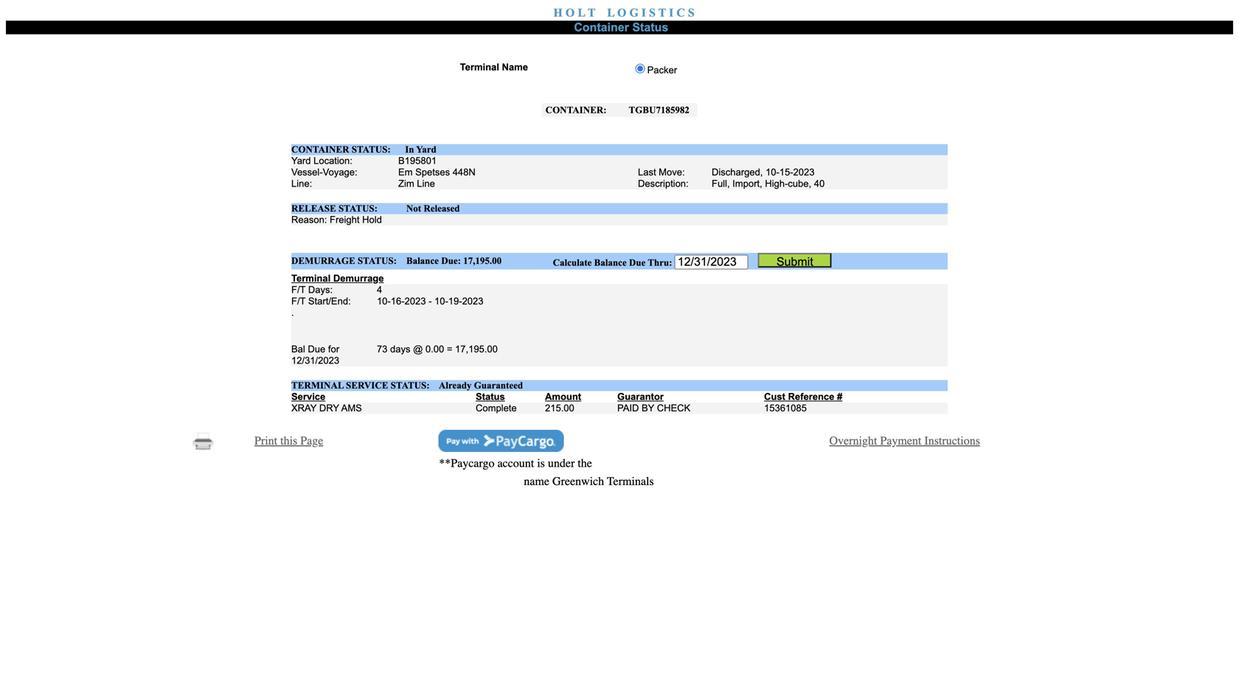 Task type: locate. For each thing, give the bounding box(es) containing it.
0 horizontal spatial 10-
[[377, 296, 391, 307]]

balance left due:
[[406, 256, 439, 266]]

release
[[291, 203, 336, 214]]

terminal service status:      already guaranteed
[[291, 380, 523, 391]]

cube,
[[788, 178, 812, 189]]

due left thru:
[[629, 258, 646, 268]]

container status:      in yard
[[291, 144, 437, 155]]

2023 up cube,
[[794, 167, 815, 178]]

i right g
[[642, 6, 646, 19]]

0 horizontal spatial status
[[476, 391, 505, 402]]

status up complete
[[476, 391, 505, 402]]

19-
[[448, 296, 462, 307]]

status
[[633, 21, 669, 34], [476, 391, 505, 402]]

last
[[638, 167, 656, 178]]

h          o l t    l o g i s t i c s container          status
[[554, 6, 695, 34]]

terminal
[[460, 62, 499, 73], [291, 273, 331, 284]]

terminal
[[291, 380, 344, 391]]

f/t left days:
[[291, 284, 306, 295]]

paid
[[618, 403, 639, 414]]

due inside bal due for 12/31/2023
[[308, 344, 326, 355]]

1 horizontal spatial status
[[633, 21, 669, 34]]

in
[[405, 144, 414, 155]]

terminal up f/t days:
[[291, 273, 331, 284]]

f/t days:
[[291, 284, 333, 295]]

None radio
[[636, 64, 645, 73]]

@
[[413, 344, 423, 355]]

2023 right -
[[462, 296, 484, 307]]

under
[[548, 457, 575, 470]]

balance
[[406, 256, 439, 266], [594, 258, 627, 268]]

1 horizontal spatial i
[[669, 6, 674, 19]]

0 horizontal spatial terminal
[[291, 273, 331, 284]]

2023 left -
[[405, 296, 426, 307]]

1 horizontal spatial o
[[618, 6, 627, 19]]

1 horizontal spatial s
[[688, 6, 695, 19]]

guarantor
[[618, 391, 664, 402]]

reference
[[788, 391, 835, 402]]

17,195.00
[[464, 256, 502, 266], [455, 344, 498, 355]]

s left t
[[649, 6, 656, 19]]

**paycargo account is under the name greenwich terminals
[[439, 457, 654, 488]]

yard
[[417, 144, 437, 155], [291, 155, 311, 166]]

0 horizontal spatial balance
[[406, 256, 439, 266]]

ams
[[341, 403, 362, 414]]

demurrage status:       balance due:    17,195.00
[[291, 256, 502, 266]]

full,
[[712, 178, 730, 189]]

c
[[677, 6, 685, 19]]

None submit
[[758, 253, 832, 268]]

due:
[[441, 256, 461, 266]]

1 horizontal spatial yard
[[417, 144, 437, 155]]

xray
[[291, 403, 317, 414]]

10- right -
[[435, 296, 448, 307]]

1 horizontal spatial 10-
[[435, 296, 448, 307]]

73
[[377, 344, 388, 355]]

terminal for terminal demurrage
[[291, 273, 331, 284]]

f/t up .
[[291, 296, 306, 307]]

i right t
[[669, 6, 674, 19]]

last move:
[[638, 167, 685, 178]]

1 f/t from the top
[[291, 284, 306, 295]]

0 vertical spatial 17,195.00
[[464, 256, 502, 266]]

2 f/t from the top
[[291, 296, 306, 307]]

vessel-
[[291, 167, 323, 178]]

0.00
[[426, 344, 444, 355]]

1 vertical spatial status
[[476, 391, 505, 402]]

cust reference #
[[764, 391, 843, 402]]

2 o from the left
[[618, 6, 627, 19]]

2023
[[794, 167, 815, 178], [405, 296, 426, 307], [462, 296, 484, 307]]

terminals
[[607, 475, 654, 488]]

o
[[566, 6, 575, 19], [618, 6, 627, 19]]

hold
[[362, 214, 382, 225]]

high-
[[765, 178, 788, 189]]

t
[[659, 6, 666, 19]]

0 vertical spatial due
[[629, 258, 646, 268]]

2 horizontal spatial 10-
[[766, 167, 780, 178]]

balance right calculate at the left of the page
[[594, 258, 627, 268]]

container
[[291, 144, 349, 155]]

complete
[[476, 403, 517, 414]]

g
[[630, 6, 639, 19]]

1 vertical spatial due
[[308, 344, 326, 355]]

l
[[578, 6, 585, 19]]

0 horizontal spatial s
[[649, 6, 656, 19]]

i
[[642, 6, 646, 19], [669, 6, 674, 19]]

1 horizontal spatial terminal
[[460, 62, 499, 73]]

f/t
[[291, 284, 306, 295], [291, 296, 306, 307]]

xray dry ams
[[291, 403, 362, 414]]

em spetses 448n
[[398, 167, 476, 178]]

due up 12/31/2023
[[308, 344, 326, 355]]

start/end:
[[308, 296, 351, 307]]

10- down 4
[[377, 296, 391, 307]]

status inside h          o l t    l o g i s t i c s container          status
[[633, 21, 669, 34]]

2 horizontal spatial 2023
[[794, 167, 815, 178]]

yard up b195801
[[417, 144, 437, 155]]

print
[[255, 434, 278, 448]]

yard up vessel-
[[291, 155, 311, 166]]

demurrage
[[333, 273, 384, 284]]

bal
[[291, 344, 305, 355]]

s right the c
[[688, 6, 695, 19]]

line:
[[291, 178, 312, 189]]

0 horizontal spatial i
[[642, 6, 646, 19]]

o left l
[[566, 6, 575, 19]]

17,195.00 right = on the left of page
[[455, 344, 498, 355]]

10- up high-
[[766, 167, 780, 178]]

1 vertical spatial 17,195.00
[[455, 344, 498, 355]]

#
[[837, 391, 843, 402]]

overnight
[[830, 434, 878, 448]]

line
[[417, 178, 435, 189]]

balance for due
[[594, 258, 627, 268]]

greenwich
[[553, 475, 604, 488]]

by
[[642, 403, 655, 414]]

import,
[[733, 178, 763, 189]]

1 horizontal spatial balance
[[594, 258, 627, 268]]

2 s from the left
[[688, 6, 695, 19]]

0 horizontal spatial yard
[[291, 155, 311, 166]]

amount
[[545, 391, 582, 402]]

page
[[300, 434, 323, 448]]

em
[[398, 167, 413, 178]]

17,195.00 right due:
[[464, 256, 502, 266]]

0 vertical spatial terminal
[[460, 62, 499, 73]]

0 horizontal spatial o
[[566, 6, 575, 19]]

o left g
[[618, 6, 627, 19]]

0 horizontal spatial due
[[308, 344, 326, 355]]

payment
[[881, 434, 922, 448]]

0 vertical spatial status
[[633, 21, 669, 34]]

.
[[291, 307, 294, 318]]

=
[[447, 344, 453, 355]]

None text field
[[675, 255, 749, 270]]

status down t
[[633, 21, 669, 34]]

terminal left name
[[460, 62, 499, 73]]

thru:
[[648, 258, 673, 268]]

1 vertical spatial terminal
[[291, 273, 331, 284]]



Task type: describe. For each thing, give the bounding box(es) containing it.
this
[[280, 434, 298, 448]]

15361085
[[764, 403, 807, 414]]

2 i from the left
[[669, 6, 674, 19]]

b195801
[[398, 155, 437, 166]]

zim
[[398, 178, 414, 189]]

discharged,
[[712, 167, 763, 178]]

dry
[[319, 403, 339, 414]]

not
[[407, 203, 421, 214]]

move:
[[659, 167, 685, 178]]

40
[[814, 178, 825, 189]]

12/31/2023
[[291, 355, 339, 366]]

1 horizontal spatial due
[[629, 258, 646, 268]]

overnight payment instructions link
[[830, 434, 981, 448]]

yard location:
[[291, 155, 353, 166]]

account
[[498, 457, 534, 470]]

already
[[439, 380, 472, 391]]

days
[[390, 344, 411, 355]]

1 o from the left
[[566, 6, 575, 19]]

description:
[[638, 178, 689, 189]]

calculate balance due thru:
[[553, 258, 675, 268]]

release status:            not released reason: freight hold
[[291, 203, 460, 225]]

demurrage
[[291, 256, 355, 266]]

spetses
[[416, 167, 450, 178]]

t    l
[[588, 6, 615, 19]]

check
[[657, 403, 691, 414]]

name
[[524, 475, 550, 488]]

215.00
[[545, 403, 575, 414]]

instructions
[[925, 434, 981, 448]]

days:
[[308, 284, 333, 295]]

terminal demurrage
[[291, 273, 384, 284]]

vessel-voyage:
[[291, 167, 358, 178]]

15-
[[780, 167, 794, 178]]

balance for due:
[[406, 256, 439, 266]]

guaranteed
[[474, 380, 523, 391]]

73 days @ 0.00 = 17,195.00
[[377, 344, 498, 355]]

calculate
[[553, 258, 592, 268]]

0 horizontal spatial 2023
[[405, 296, 426, 307]]

-
[[429, 296, 432, 307]]

4
[[377, 284, 382, 295]]

zim line
[[398, 178, 435, 189]]

terminal for terminal name
[[460, 62, 499, 73]]

name
[[502, 62, 528, 73]]

full, import, high-cube, 40
[[712, 178, 825, 189]]

container
[[574, 21, 629, 34]]

print this page
[[255, 434, 323, 448]]

reason:
[[291, 214, 327, 225]]

overnight payment instructions
[[830, 434, 981, 448]]

terminal name
[[460, 62, 528, 73]]

10-16-2023  -  10-19-2023
[[377, 296, 484, 307]]

packer
[[648, 65, 677, 76]]

paid by check
[[618, 403, 691, 414]]

f/t for f/t days:
[[291, 284, 306, 295]]

h
[[554, 6, 563, 19]]

**paycargo
[[439, 457, 495, 470]]

print this page link
[[255, 434, 323, 448]]

cust
[[764, 391, 786, 402]]

448n
[[453, 167, 476, 178]]

the
[[578, 457, 592, 470]]

16-
[[391, 296, 405, 307]]

for
[[328, 344, 339, 355]]

tgbu7185982
[[629, 105, 690, 115]]

1 i from the left
[[642, 6, 646, 19]]

freight
[[330, 214, 360, 225]]

released
[[424, 203, 460, 214]]

location:
[[314, 155, 353, 166]]

f/t start/end:
[[291, 296, 351, 307]]

container:
[[546, 105, 607, 115]]

service
[[291, 391, 326, 402]]

f/t for f/t start/end:
[[291, 296, 306, 307]]

1 s from the left
[[649, 6, 656, 19]]

1 horizontal spatial 2023
[[462, 296, 484, 307]]



